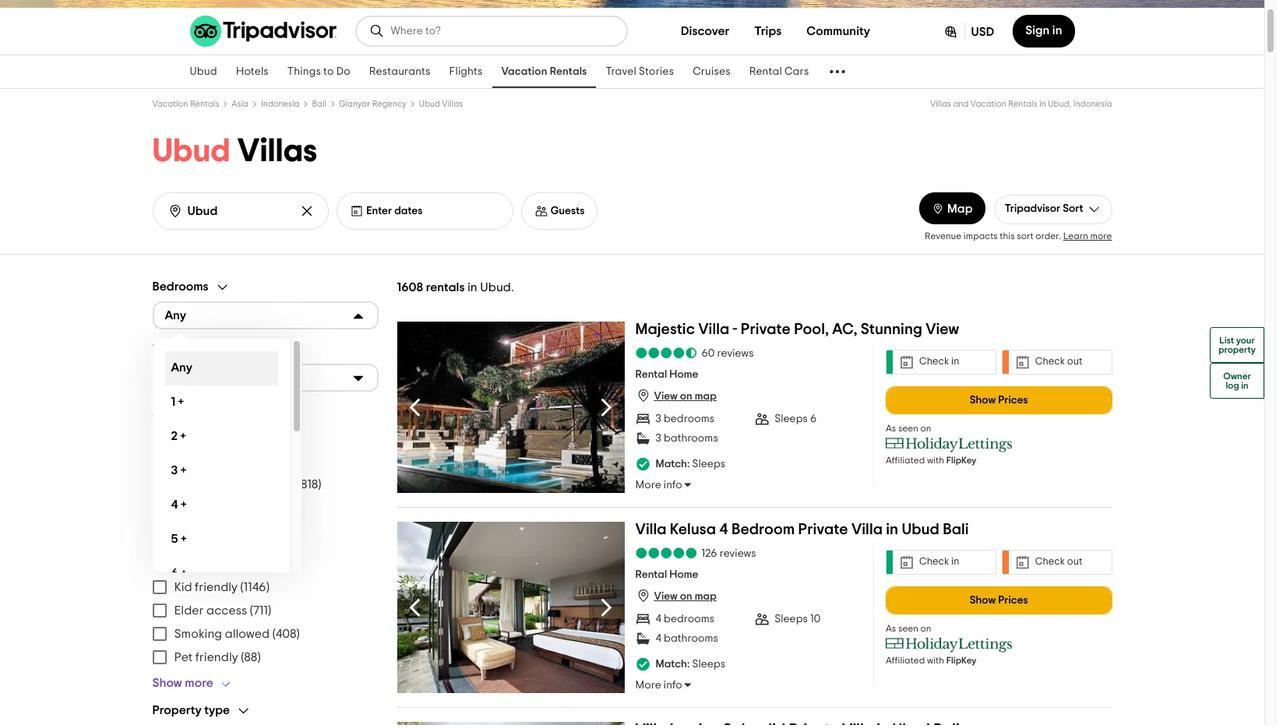 Task type: describe. For each thing, give the bounding box(es) containing it.
affiliated for stunning
[[886, 456, 925, 465]]

map for kelusa
[[695, 592, 717, 603]]

1 +
[[171, 396, 184, 408]]

list
[[1220, 336, 1235, 345]]

4 for 4 bedrooms
[[656, 614, 662, 625]]

hotels link
[[227, 55, 278, 88]]

list your property button
[[1210, 327, 1265, 363]]

community button
[[794, 16, 883, 47]]

allowed
[[225, 628, 270, 640]]

travel stories link
[[597, 55, 684, 88]]

show inside dropdown button
[[152, 677, 182, 689]]

match: sleeps for villa
[[656, 459, 726, 470]]

2 indonesia from the left
[[1074, 100, 1113, 108]]

other
[[174, 478, 207, 491]]

bedroom
[[732, 522, 795, 537]]

owner log in button
[[1210, 363, 1265, 399]]

126
[[702, 548, 717, 559]]

indonesia link
[[261, 100, 300, 108]]

0 horizontal spatial bali
[[312, 100, 327, 108]]

1 horizontal spatial more
[[1091, 231, 1113, 240]]

affiliated with flipkey for ubud
[[886, 656, 977, 665]]

restaurants link
[[360, 55, 440, 88]]

smoking
[[174, 628, 222, 640]]

(408)
[[272, 628, 300, 640]]

to
[[323, 66, 334, 77]]

pet friendly (88)
[[174, 651, 261, 664]]

2 horizontal spatial rentals
[[1009, 100, 1038, 108]]

things to do link
[[278, 55, 360, 88]]

more info for majestic
[[636, 480, 682, 491]]

guests button
[[521, 192, 598, 230]]

more for majestic
[[636, 480, 661, 491]]

asia
[[232, 100, 249, 108]]

things
[[287, 66, 321, 77]]

in inside sign in link
[[1053, 24, 1063, 37]]

4 bathrooms
[[656, 634, 718, 644]]

rental for kelusa
[[636, 570, 667, 581]]

restaurants
[[369, 66, 431, 77]]

trips button
[[742, 16, 794, 47]]

ubud link
[[180, 55, 227, 88]]

10
[[810, 614, 821, 625]]

affiliated for in
[[886, 656, 925, 665]]

in inside villa kelusa 4 bedroom private villa in ubud bali link
[[886, 522, 899, 537]]

rental home for villa
[[636, 570, 699, 581]]

clear image
[[299, 203, 315, 219]]

travel
[[606, 66, 637, 77]]

usd button
[[930, 15, 1007, 48]]

as for in
[[886, 624, 896, 633]]

and
[[953, 100, 969, 108]]

map button
[[920, 192, 986, 224]]

as seen on for stunning
[[886, 424, 932, 433]]

-
[[733, 322, 738, 337]]

search image for search search box
[[369, 23, 385, 39]]

0 horizontal spatial villas
[[237, 135, 317, 168]]

Search search field
[[187, 204, 288, 219]]

bathrooms for kelusa
[[664, 634, 718, 644]]

2 horizontal spatial vacation
[[971, 100, 1007, 108]]

0 vertical spatial vacation rentals link
[[492, 55, 597, 88]]

hotels
[[236, 66, 269, 77]]

rentals
[[426, 281, 465, 293]]

2
[[171, 430, 178, 443]]

majestic
[[636, 322, 695, 337]]

out for villa kelusa 4 bedroom private villa in ubud bali
[[1068, 557, 1083, 567]]

friendly for pet
[[195, 651, 238, 664]]

ac,
[[833, 322, 858, 337]]

show prices button for villa kelusa 4 bedroom private villa in ubud bali
[[886, 586, 1113, 615]]

ubud,
[[1048, 100, 1072, 108]]

majestic villa - private pool, ac, stunning view link
[[636, 322, 960, 343]]

6 inside group
[[171, 567, 178, 580]]

group containing amenities
[[152, 404, 378, 541]]

group containing suitability
[[152, 554, 378, 691]]

bali link
[[312, 100, 327, 108]]

revenue
[[925, 231, 962, 240]]

out for majestic villa - private pool, ac, stunning view
[[1068, 357, 1083, 367]]

any for any popup button
[[165, 372, 186, 384]]

match: for majestic
[[656, 459, 690, 470]]

1 vertical spatial private
[[798, 522, 848, 537]]

learn more link
[[1064, 231, 1113, 240]]

villa kelusa 4 bedroom private villa in ubud bali , vacation rental in ubud image
[[397, 522, 625, 693]]

pools
[[191, 502, 223, 514]]

villa lumia - splendid private villa in ubud bali, vacation rental in ubud image
[[397, 722, 625, 726]]

0 horizontal spatial ubud villas
[[152, 135, 317, 168]]

sign in
[[1026, 24, 1063, 37]]

usd
[[972, 26, 995, 38]]

show more button
[[152, 675, 238, 691]]

60
[[702, 348, 715, 359]]

view for majestic villa - private pool, ac, stunning view
[[654, 391, 678, 402]]

any inside list box
[[171, 362, 192, 374]]

with for view
[[927, 456, 945, 465]]

majestic villa - private pool, ac, stunning view, vacation rental in ubud image
[[397, 322, 625, 493]]

kid
[[174, 581, 192, 594]]

info for majestic
[[664, 480, 682, 491]]

impacts
[[964, 231, 998, 240]]

this
[[1000, 231, 1015, 240]]

property
[[1219, 345, 1256, 354]]

+ for 3 +
[[181, 465, 186, 477]]

1608
[[397, 281, 423, 293]]

your
[[1237, 336, 1255, 345]]

6 +
[[171, 567, 187, 580]]

check in for ubud
[[920, 557, 960, 567]]

0 vertical spatial vacation rentals
[[502, 66, 587, 77]]

1608 rentals in ubud.
[[397, 281, 514, 293]]

villa kelusa 4 bedroom private villa in ubud bali link
[[636, 522, 969, 544]]

show prices for majestic villa - private pool, ac, stunning view
[[970, 395, 1029, 406]]

(708)
[[225, 502, 252, 514]]

ubud villas link
[[419, 100, 463, 108]]

gianyar regency link
[[339, 100, 407, 108]]

match: for villa
[[656, 659, 690, 670]]

elder
[[174, 604, 204, 617]]

(88)
[[241, 651, 261, 664]]

pool,
[[794, 322, 829, 337]]

sign
[[1026, 24, 1050, 37]]

home for kelusa
[[670, 570, 699, 581]]

menu for suitability
[[152, 576, 378, 669]]

show more
[[152, 677, 213, 689]]

owner
[[1224, 371, 1252, 381]]

ubud.
[[480, 281, 514, 293]]

show prices button for majestic villa - private pool, ac, stunning view
[[886, 386, 1113, 414]]

flights
[[449, 66, 483, 77]]

holidaylettings.com logo image for view
[[886, 437, 1013, 452]]

2 +
[[171, 430, 186, 443]]

0 vertical spatial view
[[926, 322, 960, 337]]

rentals for vacation rentals link to the top
[[550, 66, 587, 77]]

space
[[259, 478, 295, 491]]

reviews for bedroom
[[720, 548, 757, 559]]

wifi
[[236, 431, 257, 444]]

log
[[1226, 381, 1240, 390]]

as for stunning
[[886, 424, 896, 433]]

4 for 4 +
[[171, 499, 178, 511]]

holidaylettings.com logo image for ubud
[[886, 637, 1013, 653]]

(1390)
[[260, 431, 292, 444]]

match: sleeps for kelusa
[[656, 659, 726, 670]]

group containing bathrooms
[[152, 342, 378, 392]]

amenities
[[152, 405, 207, 418]]

list box inside group
[[152, 339, 302, 591]]

internet
[[174, 431, 219, 444]]

(1271)
[[269, 455, 297, 467]]

smoking allowed (408)
[[174, 628, 300, 640]]

order.
[[1036, 231, 1062, 240]]

any button
[[152, 364, 378, 392]]

majestic villa - private pool, ac, stunning view
[[636, 322, 960, 337]]

bedrooms for villa
[[664, 414, 715, 425]]

sort
[[1063, 203, 1084, 214]]

with for ubud
[[927, 656, 945, 665]]

3 +
[[171, 465, 186, 477]]



Task type: vqa. For each thing, say whether or not it's contained in the screenshot.
Eastern
no



Task type: locate. For each thing, give the bounding box(es) containing it.
match: down 4 bathrooms
[[656, 659, 690, 670]]

1 vertical spatial 6
[[171, 567, 178, 580]]

1 info from the top
[[664, 480, 682, 491]]

elder access (711)
[[174, 604, 271, 617]]

1 vertical spatial menu
[[152, 576, 378, 669]]

0 horizontal spatial vacation
[[152, 100, 188, 108]]

1 vertical spatial view on map
[[654, 592, 717, 603]]

2 horizontal spatial villas
[[931, 100, 952, 108]]

2 match: from the top
[[656, 659, 690, 670]]

1 vertical spatial as seen on
[[886, 624, 932, 633]]

rentals left the ubud,
[[1009, 100, 1038, 108]]

+ for 6 +
[[181, 567, 187, 580]]

1 horizontal spatial ubud villas
[[419, 100, 463, 108]]

1 check in from the top
[[920, 357, 960, 367]]

1 horizontal spatial vacation rentals
[[502, 66, 587, 77]]

asia link
[[232, 100, 249, 108]]

0 horizontal spatial private
[[741, 322, 791, 337]]

vacation rentals down search search box
[[502, 66, 587, 77]]

view
[[926, 322, 960, 337], [654, 391, 678, 402], [654, 592, 678, 603]]

ubud inside ubud link
[[190, 66, 217, 77]]

rental home up 4 bedrooms
[[636, 570, 699, 581]]

do
[[337, 66, 351, 77]]

friendly for kid
[[195, 581, 238, 594]]

2 match: sleeps from the top
[[656, 659, 726, 670]]

1 horizontal spatial rentals
[[550, 66, 587, 77]]

None search field
[[357, 17, 626, 45]]

vacation for vacation rentals link to the top
[[502, 66, 548, 77]]

gianyar
[[339, 100, 370, 108]]

owner log in
[[1224, 371, 1252, 390]]

any inside any popup button
[[165, 372, 186, 384]]

more info for villa
[[636, 680, 682, 691]]

out
[[1068, 357, 1083, 367], [1068, 557, 1083, 567]]

any up 1 +
[[165, 372, 186, 384]]

menu containing kid friendly (1146)
[[152, 576, 378, 669]]

view on map button for majestic
[[636, 388, 717, 404]]

0 vertical spatial 6
[[810, 414, 817, 425]]

cruises link
[[684, 55, 740, 88]]

sleeps
[[775, 414, 808, 425], [692, 459, 726, 470], [775, 614, 808, 625], [692, 659, 726, 670]]

1 vertical spatial show prices button
[[886, 586, 1113, 615]]

prices for villa kelusa 4 bedroom private villa in ubud bali
[[998, 595, 1029, 606]]

1 menu from the top
[[152, 426, 378, 519]]

2 horizontal spatial villa
[[852, 522, 883, 537]]

view on map button up 3 bedrooms
[[636, 388, 717, 404]]

villas left and
[[931, 100, 952, 108]]

info for villa
[[664, 680, 682, 691]]

1 vertical spatial rental
[[636, 370, 667, 380]]

2 check out from the top
[[1036, 557, 1083, 567]]

2 map from the top
[[695, 592, 717, 603]]

4 group from the top
[[152, 554, 378, 691]]

4 down other
[[171, 499, 178, 511]]

1 as from the top
[[886, 424, 896, 433]]

check out for majestic villa - private pool, ac, stunning view
[[1036, 357, 1083, 367]]

4 up 4 bathrooms
[[656, 614, 662, 625]]

0 vertical spatial 3
[[656, 414, 662, 425]]

(1146)
[[240, 581, 270, 594]]

as seen on for in
[[886, 624, 932, 633]]

0 vertical spatial private
[[741, 322, 791, 337]]

0 vertical spatial seen
[[899, 424, 919, 433]]

info down 4 bathrooms
[[664, 680, 682, 691]]

1 rental home from the top
[[636, 370, 699, 380]]

menu containing internet or wifi (1390)
[[152, 426, 378, 519]]

0 vertical spatial affiliated
[[886, 456, 925, 465]]

3 up other
[[171, 465, 178, 477]]

type
[[204, 705, 230, 717]]

2 flipkey from the top
[[947, 656, 977, 665]]

3 bedrooms
[[656, 414, 715, 425]]

(818)
[[298, 478, 321, 491]]

view on map button up 4 bedrooms
[[636, 589, 717, 604]]

1 vertical spatial home
[[670, 570, 699, 581]]

1 vertical spatial map
[[695, 592, 717, 603]]

+ right 5
[[181, 533, 187, 546]]

ubud villas down flights link
[[419, 100, 463, 108]]

bathrooms
[[664, 433, 718, 444], [664, 634, 718, 644]]

view on map button
[[636, 388, 717, 404], [636, 589, 717, 604]]

0 vertical spatial affiliated with flipkey
[[886, 456, 977, 465]]

3 for 3 +
[[171, 465, 178, 477]]

friendly up elder access (711)
[[195, 581, 238, 594]]

view on map for kelusa
[[654, 592, 717, 603]]

4
[[171, 499, 178, 511], [720, 522, 728, 537], [656, 614, 662, 625], [656, 634, 662, 644]]

2 affiliated from the top
[[886, 656, 925, 665]]

show prices
[[970, 395, 1029, 406], [970, 595, 1029, 606]]

show all
[[152, 527, 199, 540]]

1 as seen on from the top
[[886, 424, 932, 433]]

1 vertical spatial check in
[[920, 557, 960, 567]]

1 indonesia from the left
[[261, 100, 300, 108]]

indonesia left bali link
[[261, 100, 300, 108]]

more for villa
[[636, 680, 661, 691]]

more info
[[636, 480, 682, 491], [636, 680, 682, 691]]

0 horizontal spatial 6
[[171, 567, 178, 580]]

show prices for villa kelusa 4 bedroom private villa in ubud bali
[[970, 595, 1029, 606]]

1 prices from the top
[[998, 395, 1029, 406]]

4 bedrooms
[[656, 614, 715, 625]]

view right stunning
[[926, 322, 960, 337]]

villas down flights
[[442, 100, 463, 108]]

0 horizontal spatial rentals
[[190, 100, 219, 108]]

search image up restaurants "link"
[[369, 23, 385, 39]]

1 horizontal spatial vacation
[[502, 66, 548, 77]]

regency
[[372, 100, 407, 108]]

1 seen from the top
[[899, 424, 919, 433]]

map for villa
[[695, 391, 717, 402]]

home
[[670, 370, 699, 380], [670, 570, 699, 581]]

any inside any dropdown button
[[165, 309, 186, 322]]

affiliated with flipkey
[[886, 456, 977, 465], [886, 656, 977, 665]]

group
[[152, 279, 378, 591], [152, 342, 378, 392], [152, 404, 378, 541], [152, 554, 378, 691]]

bali inside villa kelusa 4 bedroom private villa in ubud bali link
[[943, 522, 969, 537]]

1 vertical spatial match:
[[656, 659, 690, 670]]

0 horizontal spatial more
[[185, 677, 213, 689]]

private right -
[[741, 322, 791, 337]]

search image left search search field
[[167, 203, 183, 219]]

more info down 4 bathrooms
[[636, 680, 682, 691]]

+ for 4 +
[[181, 499, 187, 511]]

vacation right and
[[971, 100, 1007, 108]]

vacation rentals link down ubud link
[[152, 100, 219, 108]]

0 vertical spatial show prices button
[[886, 386, 1113, 414]]

0 vertical spatial map
[[695, 391, 717, 402]]

0 horizontal spatial indonesia
[[261, 100, 300, 108]]

more down 3 bathrooms
[[636, 480, 661, 491]]

bathrooms down 3 bedrooms
[[664, 433, 718, 444]]

property type
[[152, 705, 230, 717]]

any button
[[152, 301, 378, 329]]

view on map for villa
[[654, 391, 717, 402]]

2 group from the top
[[152, 342, 378, 392]]

reviews down -
[[717, 348, 754, 359]]

3 inside group
[[171, 465, 178, 477]]

1 vertical spatial holidaylettings.com logo image
[[886, 637, 1013, 653]]

rental home
[[636, 370, 699, 380], [636, 570, 699, 581]]

0 vertical spatial home
[[670, 370, 699, 380]]

0 vertical spatial bathrooms
[[664, 433, 718, 444]]

2 seen from the top
[[899, 624, 919, 633]]

menu for amenities
[[152, 426, 378, 519]]

friendly down the smoking
[[195, 651, 238, 664]]

4 +
[[171, 499, 187, 511]]

ubud
[[190, 66, 217, 77], [419, 100, 440, 108], [152, 135, 230, 168], [902, 522, 940, 537]]

0 vertical spatial rental
[[749, 66, 782, 77]]

60 reviews
[[702, 348, 754, 359]]

access
[[207, 604, 247, 617]]

property
[[152, 705, 202, 717]]

0 vertical spatial show prices
[[970, 395, 1029, 406]]

show
[[970, 395, 996, 406], [152, 527, 182, 540], [970, 595, 996, 606], [152, 677, 182, 689]]

1 holidaylettings.com logo image from the top
[[886, 437, 1013, 452]]

1 vertical spatial with
[[927, 656, 945, 665]]

home for villa
[[670, 370, 699, 380]]

flipkey
[[947, 456, 977, 465], [947, 656, 977, 665]]

0 vertical spatial ubud villas
[[419, 100, 463, 108]]

bathrooms for villa
[[664, 433, 718, 444]]

0 vertical spatial as seen on
[[886, 424, 932, 433]]

1 vertical spatial 3
[[656, 433, 662, 444]]

sleeps 6
[[775, 414, 817, 425]]

bathrooms down 4 bedrooms
[[664, 634, 718, 644]]

search image
[[369, 23, 385, 39], [167, 203, 183, 219]]

3
[[656, 414, 662, 425], [656, 433, 662, 444], [171, 465, 178, 477]]

2 show prices from the top
[[970, 595, 1029, 606]]

menu
[[152, 426, 378, 519], [152, 576, 378, 669]]

1 vertical spatial rental home
[[636, 570, 699, 581]]

ubud inside villa kelusa 4 bedroom private villa in ubud bali link
[[902, 522, 940, 537]]

1 horizontal spatial 6
[[810, 414, 817, 425]]

villa inside majestic villa - private pool, ac, stunning view link
[[698, 322, 730, 337]]

+ right 1
[[178, 396, 184, 408]]

1 vertical spatial out
[[1068, 557, 1083, 567]]

2 view on map from the top
[[654, 592, 717, 603]]

0 vertical spatial flipkey
[[947, 456, 977, 465]]

learn
[[1064, 231, 1089, 240]]

private
[[741, 322, 791, 337], [798, 522, 848, 537]]

1 home from the top
[[670, 370, 699, 380]]

reviews right 126
[[720, 548, 757, 559]]

1 match: from the top
[[656, 459, 690, 470]]

0 vertical spatial more
[[636, 480, 661, 491]]

enter dates
[[366, 206, 423, 217]]

1 vertical spatial view on map button
[[636, 589, 717, 604]]

prices for majestic villa - private pool, ac, stunning view
[[998, 395, 1029, 406]]

any down bedrooms
[[165, 309, 186, 322]]

affiliated
[[886, 456, 925, 465], [886, 656, 925, 665]]

vacation rentals link down search search box
[[492, 55, 597, 88]]

group containing bedrooms
[[152, 279, 378, 591]]

0 horizontal spatial vacation rentals
[[152, 100, 219, 108]]

0 vertical spatial more info
[[636, 480, 682, 491]]

1 friendly from the top
[[195, 581, 238, 594]]

1 vertical spatial seen
[[899, 624, 919, 633]]

check in for view
[[920, 357, 960, 367]]

vacation
[[502, 66, 548, 77], [152, 100, 188, 108], [971, 100, 1007, 108]]

0 vertical spatial match:
[[656, 459, 690, 470]]

2 affiliated with flipkey from the top
[[886, 656, 977, 665]]

1 vertical spatial flipkey
[[947, 656, 977, 665]]

1 vertical spatial friendly
[[195, 651, 238, 664]]

seen for stunning
[[899, 424, 919, 433]]

seen
[[899, 424, 919, 433], [899, 624, 919, 633]]

private right bedroom
[[798, 522, 848, 537]]

3 down 3 bedrooms
[[656, 433, 662, 444]]

1
[[171, 396, 175, 408]]

0 vertical spatial view on map
[[654, 391, 717, 402]]

match: sleeps down 3 bathrooms
[[656, 459, 726, 470]]

2 as from the top
[[886, 624, 896, 633]]

+ for 1 +
[[178, 396, 184, 408]]

list box
[[152, 339, 302, 591]]

dates
[[394, 206, 423, 217]]

flipkey for villa kelusa 4 bedroom private villa in ubud bali
[[947, 656, 977, 665]]

1 map from the top
[[695, 391, 717, 402]]

3 for 3 bedrooms
[[656, 414, 662, 425]]

holidaylettings.com logo image
[[886, 437, 1013, 452], [886, 637, 1013, 653]]

tripadvisor image
[[190, 16, 336, 47]]

0 vertical spatial friendly
[[195, 581, 238, 594]]

match: sleeps down 4 bathrooms
[[656, 659, 726, 670]]

1 affiliated from the top
[[886, 456, 925, 465]]

1 flipkey from the top
[[947, 456, 977, 465]]

0 vertical spatial info
[[664, 480, 682, 491]]

vacation for the left vacation rentals link
[[152, 100, 188, 108]]

4 inside group
[[171, 499, 178, 511]]

any for any dropdown button in the left of the page
[[165, 309, 186, 322]]

0 vertical spatial rental home
[[636, 370, 699, 380]]

2 rental home from the top
[[636, 570, 699, 581]]

1 vertical spatial bathrooms
[[664, 634, 718, 644]]

flipkey for majestic villa - private pool, ac, stunning view
[[947, 456, 977, 465]]

show all button
[[152, 526, 199, 541]]

check out for villa kelusa 4 bedroom private villa in ubud bali
[[1036, 557, 1083, 567]]

1 vertical spatial search image
[[167, 203, 183, 219]]

conditioning
[[193, 455, 267, 467]]

2 info from the top
[[664, 680, 682, 691]]

search image for search search field
[[167, 203, 183, 219]]

0 vertical spatial bali
[[312, 100, 327, 108]]

1 show prices button from the top
[[886, 386, 1113, 414]]

in
[[1053, 24, 1063, 37], [1040, 100, 1047, 108], [468, 281, 478, 293], [952, 357, 960, 367], [1242, 381, 1249, 390], [886, 522, 899, 537], [952, 557, 960, 567]]

0 horizontal spatial search image
[[167, 203, 183, 219]]

1 view on map button from the top
[[636, 388, 717, 404]]

reviews for private
[[717, 348, 754, 359]]

2 more from the top
[[636, 680, 661, 691]]

friendly
[[195, 581, 238, 594], [195, 651, 238, 664]]

in inside owner log in
[[1242, 381, 1249, 390]]

0 vertical spatial with
[[927, 456, 945, 465]]

+ right the 2
[[180, 430, 186, 443]]

1 horizontal spatial villas
[[442, 100, 463, 108]]

Search search field
[[391, 24, 614, 38]]

1 match: sleeps from the top
[[656, 459, 726, 470]]

+ up other
[[181, 465, 186, 477]]

more up property type
[[185, 677, 213, 689]]

2 holidaylettings.com logo image from the top
[[886, 637, 1013, 653]]

rental home for majestic
[[636, 370, 699, 380]]

view on map
[[654, 391, 717, 402], [654, 592, 717, 603]]

1 more info from the top
[[636, 480, 682, 491]]

discover button
[[669, 16, 742, 47]]

view on map up 4 bedrooms
[[654, 592, 717, 603]]

2 vertical spatial view
[[654, 592, 678, 603]]

1 group from the top
[[152, 279, 378, 591]]

view on map up 3 bedrooms
[[654, 391, 717, 402]]

vacation down ubud link
[[152, 100, 188, 108]]

1 vertical spatial ubud villas
[[152, 135, 317, 168]]

cruises
[[693, 66, 731, 77]]

1 vertical spatial more
[[185, 677, 213, 689]]

revenue impacts this sort order. learn more
[[925, 231, 1113, 240]]

3 group from the top
[[152, 404, 378, 541]]

any down bathrooms
[[171, 362, 192, 374]]

+ down other
[[181, 499, 187, 511]]

1 vertical spatial vacation rentals
[[152, 100, 219, 108]]

2 as seen on from the top
[[886, 624, 932, 633]]

2 show prices button from the top
[[886, 586, 1113, 615]]

show prices button
[[886, 386, 1113, 414], [886, 586, 1113, 615]]

0 horizontal spatial vacation rentals link
[[152, 100, 219, 108]]

home up 3 bedrooms
[[670, 370, 699, 380]]

gianyar regency
[[339, 100, 407, 108]]

rentals left travel
[[550, 66, 587, 77]]

map up 3 bedrooms
[[695, 391, 717, 402]]

1 vertical spatial info
[[664, 680, 682, 691]]

2 check in from the top
[[920, 557, 960, 567]]

bedrooms for kelusa
[[664, 614, 715, 625]]

list your property
[[1219, 336, 1256, 354]]

2 friendly from the top
[[195, 651, 238, 664]]

3 bathrooms
[[656, 433, 718, 444]]

rental down the majestic
[[636, 370, 667, 380]]

rentals for the left vacation rentals link
[[190, 100, 219, 108]]

list box containing any
[[152, 339, 302, 591]]

126 reviews
[[702, 548, 757, 559]]

villa kelusa 4 bedroom private villa in ubud bali
[[636, 522, 969, 537]]

1 horizontal spatial villa
[[698, 322, 730, 337]]

1 vertical spatial affiliated with flipkey
[[886, 656, 977, 665]]

1 affiliated with flipkey from the top
[[886, 456, 977, 465]]

info up kelusa
[[664, 480, 682, 491]]

1 check out from the top
[[1036, 357, 1083, 367]]

vacation inside vacation rentals link
[[502, 66, 548, 77]]

1 out from the top
[[1068, 357, 1083, 367]]

1 horizontal spatial indonesia
[[1074, 100, 1113, 108]]

vacation down search search box
[[502, 66, 548, 77]]

2 prices from the top
[[998, 595, 1029, 606]]

seen for in
[[899, 624, 919, 633]]

more right the learn
[[1091, 231, 1113, 240]]

2 menu from the top
[[152, 576, 378, 669]]

1 horizontal spatial search image
[[369, 23, 385, 39]]

bedrooms
[[664, 414, 715, 425], [664, 614, 715, 625]]

tripadvisor sort button
[[995, 194, 1113, 224]]

rental for villa
[[636, 370, 667, 380]]

ubud villas down asia on the top left of page
[[152, 135, 317, 168]]

sign in link
[[1013, 15, 1075, 48]]

2 vertical spatial rental
[[636, 570, 667, 581]]

0 vertical spatial search image
[[369, 23, 385, 39]]

1 vertical spatial match: sleeps
[[656, 659, 726, 670]]

bedrooms up 4 bathrooms
[[664, 614, 715, 625]]

1 vertical spatial vacation rentals link
[[152, 100, 219, 108]]

0 horizontal spatial villa
[[636, 522, 667, 537]]

1 view on map from the top
[[654, 391, 717, 402]]

rental up 4 bedrooms
[[636, 570, 667, 581]]

0 vertical spatial as
[[886, 424, 896, 433]]

advertisement region
[[0, 0, 1265, 8]]

3 for 3 bathrooms
[[656, 433, 662, 444]]

2 home from the top
[[670, 570, 699, 581]]

flights link
[[440, 55, 492, 88]]

rental home down the majestic
[[636, 370, 699, 380]]

1 show prices from the top
[[970, 395, 1029, 406]]

bedrooms
[[152, 281, 209, 293]]

sleeps 10
[[775, 614, 821, 625]]

4 down 4 bedrooms
[[656, 634, 662, 644]]

2 with from the top
[[927, 656, 945, 665]]

0 vertical spatial view on map button
[[636, 388, 717, 404]]

view up 3 bedrooms
[[654, 391, 678, 402]]

home up 4 bedrooms
[[670, 570, 699, 581]]

1 horizontal spatial private
[[798, 522, 848, 537]]

1 horizontal spatial bali
[[943, 522, 969, 537]]

1 vertical spatial reviews
[[720, 548, 757, 559]]

stunning
[[861, 322, 923, 337]]

vacation rentals
[[502, 66, 587, 77], [152, 100, 219, 108]]

more down 4 bathrooms
[[636, 680, 661, 691]]

0 vertical spatial match: sleeps
[[656, 459, 726, 470]]

bedrooms up 3 bathrooms
[[664, 414, 715, 425]]

view for villa kelusa 4 bedroom private villa in ubud bali
[[654, 592, 678, 603]]

rentals down ubud link
[[190, 100, 219, 108]]

guests
[[551, 206, 585, 217]]

match: down 3 bathrooms
[[656, 459, 690, 470]]

1 vertical spatial view
[[654, 391, 678, 402]]

4 up 126 reviews
[[720, 522, 728, 537]]

vacation rentals down ubud link
[[152, 100, 219, 108]]

indonesia right the ubud,
[[1074, 100, 1113, 108]]

rental left cars on the top right of page
[[749, 66, 782, 77]]

view on map button for villa
[[636, 589, 717, 604]]

0 vertical spatial holidaylettings.com logo image
[[886, 437, 1013, 452]]

0 vertical spatial check in
[[920, 357, 960, 367]]

+ for 5 +
[[181, 533, 187, 546]]

info
[[664, 480, 682, 491], [664, 680, 682, 691]]

1 more from the top
[[636, 480, 661, 491]]

4 for 4 bathrooms
[[656, 634, 662, 644]]

3 up 3 bathrooms
[[656, 414, 662, 425]]

more inside dropdown button
[[185, 677, 213, 689]]

tripadvisor sort
[[1005, 203, 1084, 214]]

0 vertical spatial check out
[[1036, 357, 1083, 367]]

1 vertical spatial prices
[[998, 595, 1029, 606]]

+ for 2 +
[[180, 430, 186, 443]]

villas down the indonesia link
[[237, 135, 317, 168]]

affiliated with flipkey for view
[[886, 456, 977, 465]]

2 out from the top
[[1068, 557, 1083, 567]]

map up 4 bedrooms
[[695, 592, 717, 603]]

1 with from the top
[[927, 456, 945, 465]]

+ up the kid
[[181, 567, 187, 580]]

more info down 3 bathrooms
[[636, 480, 682, 491]]

2 more info from the top
[[636, 680, 682, 691]]

map
[[695, 391, 717, 402], [695, 592, 717, 603]]

2 view on map button from the top
[[636, 589, 717, 604]]

rental
[[749, 66, 782, 77], [636, 370, 667, 380], [636, 570, 667, 581]]

1 vertical spatial check out
[[1036, 557, 1083, 567]]

0 vertical spatial bedrooms
[[664, 414, 715, 425]]

0 vertical spatial menu
[[152, 426, 378, 519]]

1 vertical spatial show prices
[[970, 595, 1029, 606]]

0 vertical spatial out
[[1068, 357, 1083, 367]]

view up 4 bedrooms
[[654, 592, 678, 603]]

all pools (708)
[[174, 502, 252, 514]]



